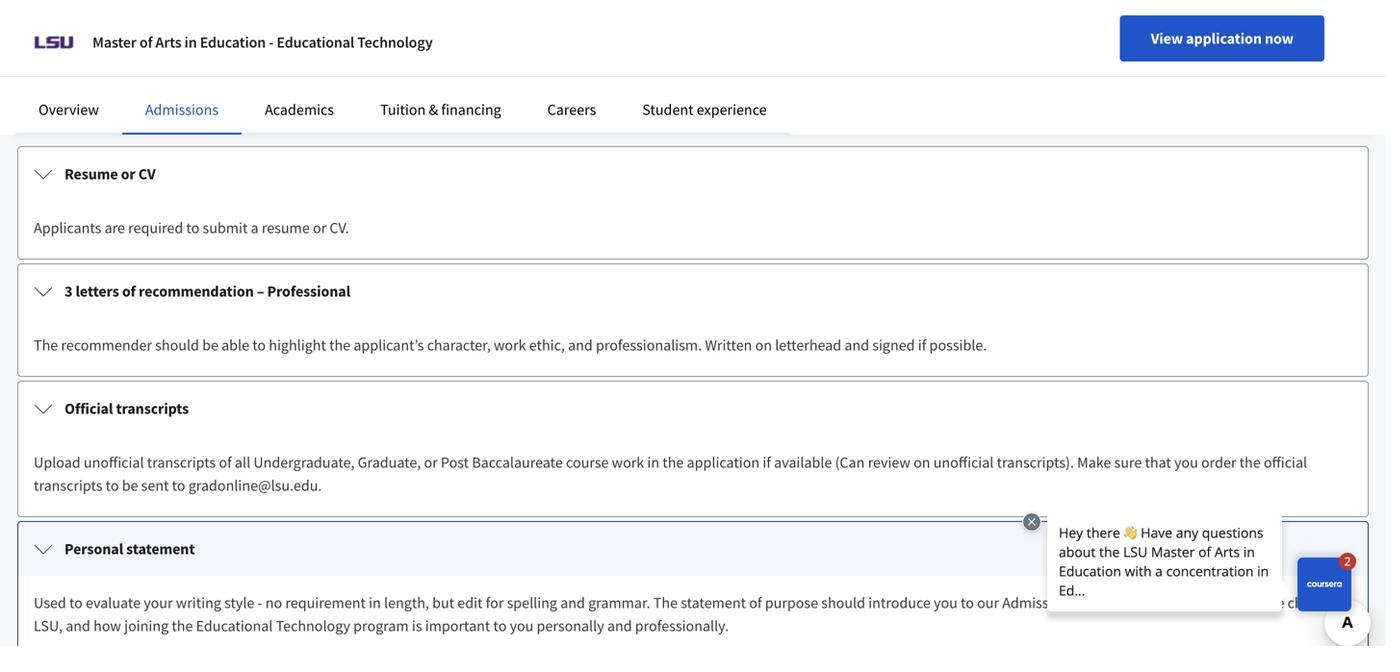 Task type: vqa. For each thing, say whether or not it's contained in the screenshot.
order
yes



Task type: locate. For each thing, give the bounding box(es) containing it.
academics link
[[265, 100, 334, 119]]

should
[[155, 336, 199, 355], [821, 594, 865, 613]]

educational up academics link
[[277, 33, 354, 52]]

baccalaureate
[[472, 453, 563, 473]]

sent
[[141, 476, 169, 496]]

0 horizontal spatial a
[[251, 218, 259, 238]]

in right the (or on the top
[[428, 20, 441, 39]]

transcripts right official
[[116, 399, 189, 419]]

if left available
[[763, 453, 771, 473]]

education
[[200, 33, 266, 52]]

undergraduate
[[273, 20, 369, 39]]

1 vertical spatial admission.
[[121, 43, 191, 63]]

should right purpose
[[821, 594, 865, 613]]

1 horizontal spatial unofficial
[[933, 453, 994, 473]]

1 horizontal spatial the
[[653, 594, 678, 613]]

post
[[441, 453, 469, 473]]

application for view
[[1186, 29, 1262, 48]]

written
[[705, 336, 752, 355]]

- left no
[[258, 594, 262, 613]]

0 vertical spatial all
[[254, 20, 270, 39]]

&
[[429, 100, 438, 119]]

resume or cv button
[[18, 147, 1368, 201]]

cumulative
[[34, 20, 107, 39]]

probationary
[[34, 43, 118, 63]]

2 horizontal spatial application
[[1186, 29, 1262, 48]]

0 horizontal spatial should
[[155, 336, 199, 355]]

but
[[432, 594, 454, 613]]

2 vertical spatial on
[[914, 453, 930, 473]]

0 horizontal spatial are
[[105, 218, 125, 238]]

0 vertical spatial admissions
[[145, 100, 219, 119]]

no
[[265, 594, 282, 613]]

1 horizontal spatial on
[[755, 336, 772, 355]]

or left "post"
[[424, 453, 438, 473]]

application down official transcripts dropdown button
[[687, 453, 760, 473]]

3.00
[[204, 20, 231, 39]]

statement up professionally.
[[681, 594, 746, 613]]

0 horizontal spatial the
[[34, 336, 58, 355]]

2 horizontal spatial or
[[424, 453, 438, 473]]

0 vertical spatial admission.
[[967, 20, 1038, 39]]

0 horizontal spatial or
[[121, 165, 135, 184]]

the left recommender
[[34, 336, 58, 355]]

a right now
[[1311, 20, 1318, 39]]

already
[[774, 20, 822, 39]]

0 vertical spatial statement
[[126, 540, 195, 559]]

to right used at the left bottom of page
[[69, 594, 83, 613]]

2 gpa from the left
[[1041, 20, 1066, 39]]

a right submit
[[251, 218, 259, 238]]

gpa left between
[[1041, 20, 1066, 39]]

educational
[[277, 33, 354, 52], [196, 617, 273, 636]]

for inside used to evaluate your writing style - no requirement in length, but edit for spelling and grammar. the statement of purpose should introduce you to our admissions committee, explain why you are choosing lsu, and how joining the educational technology program is important to you personally and professionally.
[[486, 594, 504, 613]]

for left regular
[[897, 20, 915, 39]]

careers
[[547, 100, 596, 119]]

tuition
[[380, 100, 426, 119]]

1 vertical spatial the
[[653, 594, 678, 613]]

1 horizontal spatial be
[[202, 336, 218, 355]]

2 horizontal spatial on
[[914, 453, 930, 473]]

you right that
[[1174, 453, 1198, 473]]

all right 3.00
[[254, 20, 270, 39]]

all
[[254, 20, 270, 39], [235, 453, 250, 473]]

the up professionally.
[[653, 594, 678, 613]]

1 vertical spatial if
[[763, 453, 771, 473]]

work right course
[[612, 453, 644, 473]]

required
[[15, 103, 90, 128]]

on inside cumulative gpa of at least 3.00 on all undergraduate work (or in the final 60 credit hours) and for any graduate work already completed for regular admission.  gpa between 2.75-3.0 can be reviewed for a probationary admission.
[[234, 20, 251, 39]]

are left choosing
[[1264, 594, 1284, 613]]

and inside cumulative gpa of at least 3.00 on all undergraduate work (or in the final 60 credit hours) and for any graduate work already completed for regular admission.  gpa between 2.75-3.0 can be reviewed for a probationary admission.
[[603, 20, 628, 39]]

application
[[1186, 29, 1262, 48], [94, 103, 186, 128], [687, 453, 760, 473]]

be left able
[[202, 336, 218, 355]]

all inside cumulative gpa of at least 3.00 on all undergraduate work (or in the final 60 credit hours) and for any graduate work already completed for regular admission.  gpa between 2.75-3.0 can be reviewed for a probationary admission.
[[254, 20, 270, 39]]

work
[[372, 20, 404, 39], [739, 20, 771, 39], [494, 336, 526, 355], [612, 453, 644, 473]]

0 horizontal spatial technology
[[276, 617, 350, 636]]

0 vertical spatial educational
[[277, 33, 354, 52]]

0 vertical spatial a
[[1311, 20, 1318, 39]]

program
[[353, 617, 409, 636]]

the left final
[[444, 20, 465, 39]]

1 horizontal spatial admission.
[[967, 20, 1038, 39]]

0 horizontal spatial on
[[234, 20, 251, 39]]

or left cv
[[121, 165, 135, 184]]

in right course
[[647, 453, 659, 473]]

and left how at bottom left
[[66, 617, 90, 636]]

technology inside used to evaluate your writing style - no requirement in length, but edit for spelling and grammar. the statement of purpose should introduce you to our admissions committee, explain why you are choosing lsu, and how joining the educational technology program is important to you personally and professionally.
[[276, 617, 350, 636]]

personal
[[64, 540, 123, 559]]

1 vertical spatial should
[[821, 594, 865, 613]]

1 horizontal spatial technology
[[357, 33, 433, 52]]

introduce
[[868, 594, 931, 613]]

technology down requirement
[[276, 617, 350, 636]]

you
[[1174, 453, 1198, 473], [934, 594, 958, 613], [1237, 594, 1261, 613], [510, 617, 534, 636]]

application right 3.0
[[1186, 29, 1262, 48]]

1 horizontal spatial admissions
[[1002, 594, 1076, 613]]

the down writing
[[172, 617, 193, 636]]

recommender
[[61, 336, 152, 355]]

grammar.
[[588, 594, 650, 613]]

tuition & financing link
[[380, 100, 501, 119]]

1 horizontal spatial application
[[687, 453, 760, 473]]

admissions right "our"
[[1002, 594, 1076, 613]]

be left sent
[[122, 476, 138, 496]]

technology
[[357, 33, 433, 52], [276, 617, 350, 636]]

unofficial
[[84, 453, 144, 473], [933, 453, 994, 473]]

1 vertical spatial all
[[235, 453, 250, 473]]

educational inside used to evaluate your writing style - no requirement in length, but edit for spelling and grammar. the statement of purpose should introduce you to our admissions committee, explain why you are choosing lsu, and how joining the educational technology program is important to you personally and professionally.
[[196, 617, 273, 636]]

0 vertical spatial be
[[1208, 20, 1225, 39]]

and down the grammar.
[[607, 617, 632, 636]]

1 horizontal spatial are
[[1264, 594, 1284, 613]]

view application now button
[[1120, 15, 1324, 62]]

0 horizontal spatial be
[[122, 476, 138, 496]]

0 horizontal spatial if
[[763, 453, 771, 473]]

official
[[64, 399, 113, 419]]

admissions down arts
[[145, 100, 219, 119]]

3 letters of recommendation – professional button
[[18, 265, 1368, 319]]

statement inside dropdown button
[[126, 540, 195, 559]]

in right arts
[[184, 33, 197, 52]]

evaluate
[[86, 594, 141, 613]]

all up gradonline@lsu.edu.
[[235, 453, 250, 473]]

transcripts up sent
[[147, 453, 216, 473]]

of
[[139, 20, 152, 39], [139, 33, 153, 52], [122, 282, 136, 301], [219, 453, 232, 473], [749, 594, 762, 613]]

0 vertical spatial transcripts
[[116, 399, 189, 419]]

on
[[234, 20, 251, 39], [755, 336, 772, 355], [914, 453, 930, 473]]

admission.
[[967, 20, 1038, 39], [121, 43, 191, 63]]

in inside cumulative gpa of at least 3.00 on all undergraduate work (or in the final 60 credit hours) and for any graduate work already completed for regular admission.  gpa between 2.75-3.0 can be reviewed for a probationary admission.
[[428, 20, 441, 39]]

1 vertical spatial application
[[94, 103, 186, 128]]

on right written
[[755, 336, 772, 355]]

1 horizontal spatial statement
[[681, 594, 746, 613]]

for right the edit
[[486, 594, 504, 613]]

credit
[[518, 20, 555, 39]]

2 vertical spatial application
[[687, 453, 760, 473]]

application up cv
[[94, 103, 186, 128]]

on right 3.00
[[234, 20, 251, 39]]

0 vertical spatial the
[[34, 336, 58, 355]]

1 horizontal spatial a
[[1311, 20, 1318, 39]]

unofficial up sent
[[84, 453, 144, 473]]

technology up tuition
[[357, 33, 433, 52]]

hours)
[[558, 20, 600, 39]]

1 vertical spatial technology
[[276, 617, 350, 636]]

0 vertical spatial are
[[105, 218, 125, 238]]

professional
[[267, 282, 350, 301]]

1 horizontal spatial gpa
[[1041, 20, 1066, 39]]

1 vertical spatial admissions
[[1002, 594, 1076, 613]]

0 vertical spatial should
[[155, 336, 199, 355]]

0 horizontal spatial educational
[[196, 617, 273, 636]]

-
[[269, 33, 274, 52], [258, 594, 262, 613]]

you down spelling
[[510, 617, 534, 636]]

you left "our"
[[934, 594, 958, 613]]

0 vertical spatial on
[[234, 20, 251, 39]]

0 horizontal spatial application
[[94, 103, 186, 128]]

view application now
[[1151, 29, 1294, 48]]

to
[[186, 218, 200, 238], [252, 336, 266, 355], [106, 476, 119, 496], [172, 476, 185, 496], [69, 594, 83, 613], [961, 594, 974, 613], [493, 617, 507, 636]]

1 horizontal spatial or
[[313, 218, 326, 238]]

(can
[[835, 453, 865, 473]]

1 vertical spatial educational
[[196, 617, 273, 636]]

should down recommendation
[[155, 336, 199, 355]]

2 vertical spatial or
[[424, 453, 438, 473]]

if right signed
[[918, 336, 926, 355]]

the down official transcripts dropdown button
[[663, 453, 684, 473]]

for
[[631, 20, 649, 39], [897, 20, 915, 39], [1290, 20, 1308, 39], [486, 594, 504, 613]]

0 horizontal spatial gpa
[[110, 20, 136, 39]]

2 horizontal spatial be
[[1208, 20, 1225, 39]]

admission. right regular
[[967, 20, 1038, 39]]

or inside upload unofficial transcripts of all undergraduate, graduate, or post baccalaureate course work in the application if available (can review on unofficial transcripts). make sure that you order the official transcripts to be sent to gradonline@lsu.edu.
[[424, 453, 438, 473]]

3 letters of recommendation – professional
[[64, 282, 350, 301]]

if
[[918, 336, 926, 355], [763, 453, 771, 473]]

0 vertical spatial or
[[121, 165, 135, 184]]

1 horizontal spatial educational
[[277, 33, 354, 52]]

and left signed
[[845, 336, 869, 355]]

for right reviewed
[[1290, 20, 1308, 39]]

transcripts
[[116, 399, 189, 419], [147, 453, 216, 473], [34, 476, 102, 496]]

gpa left at
[[110, 20, 136, 39]]

make
[[1077, 453, 1111, 473]]

character,
[[427, 336, 491, 355]]

work left the (or on the top
[[372, 20, 404, 39]]

upload
[[34, 453, 81, 473]]

1 vertical spatial -
[[258, 594, 262, 613]]

least
[[171, 20, 201, 39]]

or left cv.
[[313, 218, 326, 238]]

0 horizontal spatial admission.
[[121, 43, 191, 63]]

0 vertical spatial application
[[1186, 29, 1262, 48]]

transcripts down upload
[[34, 476, 102, 496]]

or for or
[[313, 218, 326, 238]]

the
[[34, 336, 58, 355], [653, 594, 678, 613]]

all inside upload unofficial transcripts of all undergraduate, graduate, or post baccalaureate course work in the application if available (can review on unofficial transcripts). make sure that you order the official transcripts to be sent to gradonline@lsu.edu.
[[235, 453, 250, 473]]

in up program
[[369, 594, 381, 613]]

1 vertical spatial or
[[313, 218, 326, 238]]

the right highlight
[[329, 336, 350, 355]]

- right education
[[269, 33, 274, 52]]

admission. down at
[[121, 43, 191, 63]]

louisiana state university logo image
[[31, 19, 77, 65]]

of inside cumulative gpa of at least 3.00 on all undergraduate work (or in the final 60 credit hours) and for any graduate work already completed for regular admission.  gpa between 2.75-3.0 can be reviewed for a probationary admission.
[[139, 20, 152, 39]]

2 vertical spatial be
[[122, 476, 138, 496]]

to right able
[[252, 336, 266, 355]]

educational down style
[[196, 617, 273, 636]]

of inside dropdown button
[[122, 282, 136, 301]]

1 vertical spatial are
[[1264, 594, 1284, 613]]

statement up your
[[126, 540, 195, 559]]

0 horizontal spatial all
[[235, 453, 250, 473]]

be right can
[[1208, 20, 1225, 39]]

you right "why"
[[1237, 594, 1261, 613]]

graduate,
[[358, 453, 421, 473]]

and
[[603, 20, 628, 39], [568, 336, 593, 355], [845, 336, 869, 355], [560, 594, 585, 613], [66, 617, 90, 636], [607, 617, 632, 636]]

to right 'important'
[[493, 617, 507, 636]]

committee,
[[1079, 594, 1154, 613]]

letters
[[76, 282, 119, 301]]

resume
[[64, 165, 118, 184]]

submit
[[203, 218, 248, 238]]

professionalism.
[[596, 336, 702, 355]]

0 horizontal spatial statement
[[126, 540, 195, 559]]

required
[[128, 218, 183, 238]]

1 horizontal spatial should
[[821, 594, 865, 613]]

on right "review"
[[914, 453, 930, 473]]

unofficial left transcripts). at the bottom right
[[933, 453, 994, 473]]

0 horizontal spatial -
[[258, 594, 262, 613]]

recommendation
[[139, 282, 254, 301]]

are left the required
[[105, 218, 125, 238]]

applicant's
[[354, 336, 424, 355]]

regular
[[918, 20, 964, 39]]

possible.
[[929, 336, 987, 355]]

0 vertical spatial if
[[918, 336, 926, 355]]

(or
[[407, 20, 425, 39]]

at
[[155, 20, 168, 39]]

and up personally
[[560, 594, 585, 613]]

application inside upload unofficial transcripts of all undergraduate, graduate, or post baccalaureate course work in the application if available (can review on unofficial transcripts). make sure that you order the official transcripts to be sent to gradonline@lsu.edu.
[[687, 453, 760, 473]]

review
[[868, 453, 910, 473]]

0 vertical spatial -
[[269, 33, 274, 52]]

application inside button
[[1186, 29, 1262, 48]]

0 horizontal spatial unofficial
[[84, 453, 144, 473]]

1 vertical spatial statement
[[681, 594, 746, 613]]

1 horizontal spatial all
[[254, 20, 270, 39]]

and right hours)
[[603, 20, 628, 39]]

1 vertical spatial on
[[755, 336, 772, 355]]

60
[[500, 20, 515, 39]]

any
[[652, 20, 675, 39]]

0 vertical spatial technology
[[357, 33, 433, 52]]



Task type: describe. For each thing, give the bounding box(es) containing it.
official transcripts
[[64, 399, 189, 419]]

of inside upload unofficial transcripts of all undergraduate, graduate, or post baccalaureate course work in the application if available (can review on unofficial transcripts). make sure that you order the official transcripts to be sent to gradonline@lsu.edu.
[[219, 453, 232, 473]]

be inside cumulative gpa of at least 3.00 on all undergraduate work (or in the final 60 credit hours) and for any graduate work already completed for regular admission.  gpa between 2.75-3.0 can be reviewed for a probationary admission.
[[1208, 20, 1225, 39]]

are inside used to evaluate your writing style - no requirement in length, but edit for spelling and grammar. the statement of purpose should introduce you to our admissions committee, explain why you are choosing lsu, and how joining the educational technology program is important to you personally and professionally.
[[1264, 594, 1284, 613]]

edit
[[457, 594, 483, 613]]

should inside used to evaluate your writing style - no requirement in length, but edit for spelling and grammar. the statement of purpose should introduce you to our admissions committee, explain why you are choosing lsu, and how joining the educational technology program is important to you personally and professionally.
[[821, 594, 865, 613]]

–
[[257, 282, 264, 301]]

writing
[[176, 594, 221, 613]]

why
[[1207, 594, 1234, 613]]

signed
[[872, 336, 915, 355]]

on inside upload unofficial transcripts of all undergraduate, graduate, or post baccalaureate course work in the application if available (can review on unofficial transcripts). make sure that you order the official transcripts to be sent to gradonline@lsu.edu.
[[914, 453, 930, 473]]

used
[[34, 594, 66, 613]]

careers link
[[547, 100, 596, 119]]

1 vertical spatial be
[[202, 336, 218, 355]]

transcripts).
[[997, 453, 1074, 473]]

2 vertical spatial transcripts
[[34, 476, 102, 496]]

between
[[1070, 20, 1125, 39]]

to right sent
[[172, 476, 185, 496]]

a inside cumulative gpa of at least 3.00 on all undergraduate work (or in the final 60 credit hours) and for any graduate work already completed for regular admission.  gpa between 2.75-3.0 can be reviewed for a probationary admission.
[[1311, 20, 1318, 39]]

to left "our"
[[961, 594, 974, 613]]

student
[[642, 100, 694, 119]]

1 horizontal spatial -
[[269, 33, 274, 52]]

1 horizontal spatial if
[[918, 336, 926, 355]]

length,
[[384, 594, 429, 613]]

financing
[[441, 100, 501, 119]]

for left any
[[631, 20, 649, 39]]

the recommender should be able to highlight the applicant's character, work ethic, and professionalism. written on letterhead and signed if possible.
[[34, 336, 987, 355]]

1 unofficial from the left
[[84, 453, 144, 473]]

the inside cumulative gpa of at least 3.00 on all undergraduate work (or in the final 60 credit hours) and for any graduate work already completed for regular admission.  gpa between 2.75-3.0 can be reviewed for a probationary admission.
[[444, 20, 465, 39]]

2 unofficial from the left
[[933, 453, 994, 473]]

view
[[1151, 29, 1183, 48]]

gradonline@lsu.edu.
[[188, 476, 322, 496]]

letterhead
[[775, 336, 841, 355]]

3
[[64, 282, 73, 301]]

official
[[1264, 453, 1307, 473]]

transcripts inside dropdown button
[[116, 399, 189, 419]]

statement inside used to evaluate your writing style - no requirement in length, but edit for spelling and grammar. the statement of purpose should introduce you to our admissions committee, explain why you are choosing lsu, and how joining the educational technology program is important to you personally and professionally.
[[681, 594, 746, 613]]

student experience link
[[642, 100, 767, 119]]

reviewed
[[1228, 20, 1287, 39]]

you inside upload unofficial transcripts of all undergraduate, graduate, or post baccalaureate course work in the application if available (can review on unofficial transcripts). make sure that you order the official transcripts to be sent to gradonline@lsu.edu.
[[1174, 453, 1198, 473]]

available
[[774, 453, 832, 473]]

work left ethic,
[[494, 336, 526, 355]]

purpose
[[765, 594, 818, 613]]

can
[[1182, 20, 1205, 39]]

work left already
[[739, 20, 771, 39]]

is
[[412, 617, 422, 636]]

style
[[224, 594, 254, 613]]

how
[[93, 617, 121, 636]]

cv
[[138, 165, 156, 184]]

personally
[[537, 617, 604, 636]]

completed
[[825, 20, 894, 39]]

of inside used to evaluate your writing style - no requirement in length, but edit for spelling and grammar. the statement of purpose should introduce you to our admissions committee, explain why you are choosing lsu, and how joining the educational technology program is important to you personally and professionally.
[[749, 594, 762, 613]]

or for transcripts
[[424, 453, 438, 473]]

personal statement button
[[18, 523, 1368, 577]]

now
[[1265, 29, 1294, 48]]

order
[[1201, 453, 1236, 473]]

academics
[[265, 100, 334, 119]]

spelling
[[507, 594, 557, 613]]

overview
[[39, 100, 99, 119]]

in inside used to evaluate your writing style - no requirement in length, but edit for spelling and grammar. the statement of purpose should introduce you to our admissions committee, explain why you are choosing lsu, and how joining the educational technology program is important to you personally and professionally.
[[369, 594, 381, 613]]

applicants
[[34, 218, 101, 238]]

1 vertical spatial transcripts
[[147, 453, 216, 473]]

able
[[221, 336, 249, 355]]

personal statement
[[64, 540, 195, 559]]

in inside upload unofficial transcripts of all undergraduate, graduate, or post baccalaureate course work in the application if available (can review on unofficial transcripts). make sure that you order the official transcripts to be sent to gradonline@lsu.edu.
[[647, 453, 659, 473]]

application for required
[[94, 103, 186, 128]]

resume or cv
[[64, 165, 156, 184]]

requirement
[[285, 594, 366, 613]]

if inside upload unofficial transcripts of all undergraduate, graduate, or post baccalaureate course work in the application if available (can review on unofficial transcripts). make sure that you order the official transcripts to be sent to gradonline@lsu.edu.
[[763, 453, 771, 473]]

master of arts in education - educational technology
[[92, 33, 433, 52]]

materials
[[190, 103, 267, 128]]

arts
[[155, 33, 181, 52]]

student experience
[[642, 100, 767, 119]]

explain
[[1157, 594, 1204, 613]]

admissions inside used to evaluate your writing style - no requirement in length, but edit for spelling and grammar. the statement of purpose should introduce you to our admissions committee, explain why you are choosing lsu, and how joining the educational technology program is important to you personally and professionally.
[[1002, 594, 1076, 613]]

3.0
[[1160, 20, 1179, 39]]

cumulative gpa of at least 3.00 on all undergraduate work (or in the final 60 credit hours) and for any graduate work already completed for regular admission.  gpa between 2.75-3.0 can be reviewed for a probationary admission.
[[34, 20, 1318, 63]]

or inside dropdown button
[[121, 165, 135, 184]]

choosing
[[1287, 594, 1346, 613]]

our
[[977, 594, 999, 613]]

2.75-
[[1129, 20, 1160, 39]]

work inside upload unofficial transcripts of all undergraduate, graduate, or post baccalaureate course work in the application if available (can review on unofficial transcripts). make sure that you order the official transcripts to be sent to gradonline@lsu.edu.
[[612, 453, 644, 473]]

sure
[[1114, 453, 1142, 473]]

cv.
[[330, 218, 349, 238]]

to left submit
[[186, 218, 200, 238]]

the inside used to evaluate your writing style - no requirement in length, but edit for spelling and grammar. the statement of purpose should introduce you to our admissions committee, explain why you are choosing lsu, and how joining the educational technology program is important to you personally and professionally.
[[653, 594, 678, 613]]

0 horizontal spatial admissions
[[145, 100, 219, 119]]

ethic,
[[529, 336, 565, 355]]

final
[[468, 20, 496, 39]]

professionally.
[[635, 617, 729, 636]]

joining
[[124, 617, 169, 636]]

the inside used to evaluate your writing style - no requirement in length, but edit for spelling and grammar. the statement of purpose should introduce you to our admissions committee, explain why you are choosing lsu, and how joining the educational technology program is important to you personally and professionally.
[[172, 617, 193, 636]]

used to evaluate your writing style - no requirement in length, but edit for spelling and grammar. the statement of purpose should introduce you to our admissions committee, explain why you are choosing lsu, and how joining the educational technology program is important to you personally and professionally.
[[34, 594, 1346, 636]]

1 gpa from the left
[[110, 20, 136, 39]]

the right 'order' at the right bottom of page
[[1239, 453, 1261, 473]]

lsu,
[[34, 617, 63, 636]]

1 vertical spatial a
[[251, 218, 259, 238]]

undergraduate,
[[253, 453, 355, 473]]

applicants are required to submit a resume or cv.
[[34, 218, 349, 238]]

and right ethic,
[[568, 336, 593, 355]]

be inside upload unofficial transcripts of all undergraduate, graduate, or post baccalaureate course work in the application if available (can review on unofficial transcripts). make sure that you order the official transcripts to be sent to gradonline@lsu.edu.
[[122, 476, 138, 496]]

to left sent
[[106, 476, 119, 496]]

official transcripts button
[[18, 382, 1368, 436]]

important
[[425, 617, 490, 636]]

- inside used to evaluate your writing style - no requirement in length, but edit for spelling and grammar. the statement of purpose should introduce you to our admissions committee, explain why you are choosing lsu, and how joining the educational technology program is important to you personally and professionally.
[[258, 594, 262, 613]]

tuition & financing
[[380, 100, 501, 119]]



